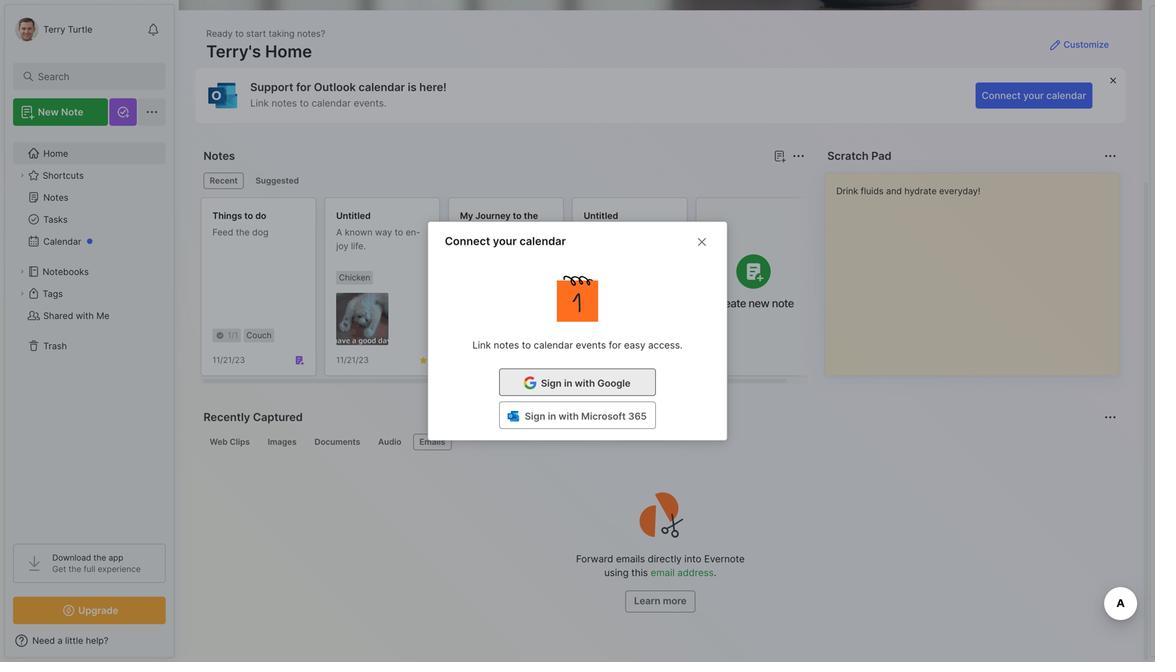 Task type: vqa. For each thing, say whether or not it's contained in the screenshot.
Snippets link
no



Task type: locate. For each thing, give the bounding box(es) containing it.
2 vertical spatial for
[[609, 340, 622, 351]]

to left do
[[244, 211, 253, 221]]

calendar down customize button
[[1047, 90, 1087, 101]]

untitled for untitled a known way to en joy life.
[[336, 211, 371, 221]]

and up their
[[516, 323, 532, 334]]

notes inside button
[[204, 149, 235, 163]]

emails
[[420, 437, 446, 447]]

in for sign in with microsoft 365
[[548, 411, 557, 422]]

0 vertical spatial connect
[[982, 90, 1022, 101]]

largest
[[493, 310, 522, 320]]

of left their
[[497, 337, 505, 348]]

notes up the recent
[[204, 149, 235, 163]]

support
[[250, 81, 294, 94]]

0 vertical spatial for
[[296, 81, 311, 94]]

with left me
[[76, 310, 94, 321]]

2 untitled from the left
[[584, 211, 619, 221]]

expand tags image
[[18, 290, 26, 298]]

1/1
[[228, 330, 238, 340]]

untitled
[[336, 211, 371, 221], [584, 211, 619, 221]]

0 vertical spatial connect your calendar
[[982, 90, 1087, 101]]

1 horizontal spatial link
[[473, 340, 491, 351]]

notes button
[[201, 145, 238, 167]]

sign in with microsoft 365 button
[[500, 402, 656, 432]]

whale.
[[492, 296, 520, 307]]

emails tab
[[413, 434, 452, 451]]

tab list containing recent
[[204, 173, 803, 189]]

1 vertical spatial connect your calendar
[[445, 235, 566, 248]]

1 horizontal spatial home
[[265, 41, 312, 62]]

1 horizontal spatial connect
[[982, 90, 1022, 101]]

1 vertical spatial earth
[[491, 323, 514, 334]]

tab list for notes
[[204, 173, 803, 189]]

0 horizontal spatial i
[[527, 255, 529, 265]]

untitled inside untitled a known way to en joy life.
[[336, 211, 371, 221]]

earth down 'largest'
[[491, 323, 514, 334]]

notes link
[[13, 186, 165, 208]]

tab list down the "365"
[[204, 434, 1115, 451]]

untitled inside button
[[584, 211, 619, 221]]

1 vertical spatial home
[[43, 148, 68, 159]]

create
[[714, 297, 747, 310]]

your up me,
[[493, 235, 517, 248]]

with for sign in with google
[[575, 378, 595, 389]]

earth up 'differ'
[[520, 224, 543, 235]]

to inside untitled a known way to en joy life.
[[395, 227, 403, 238]]

customize
[[1064, 39, 1110, 50]]

to left events.
[[300, 97, 309, 109]]

link
[[250, 97, 269, 109], [473, 340, 491, 351]]

are
[[460, 310, 474, 320]]

feed
[[213, 227, 233, 238]]

evernote
[[705, 554, 745, 565]]

notes down support
[[272, 97, 297, 109]]

1 vertical spatial connect
[[445, 235, 491, 248]]

in up the sign in with microsoft 365 button on the bottom of the page
[[564, 378, 573, 389]]

i up how,
[[527, 255, 529, 265]]

with
[[76, 310, 94, 321], [575, 378, 595, 389], [559, 411, 579, 422]]

notes
[[272, 97, 297, 109], [494, 340, 520, 351]]

and down any
[[509, 255, 525, 265]]

i
[[527, 255, 529, 265], [541, 268, 544, 279]]

2 vertical spatial with
[[559, 411, 579, 422]]

1 horizontal spatial connect your calendar
[[982, 90, 1087, 101]]

0 vertical spatial of
[[492, 224, 501, 235]]

using
[[605, 567, 629, 579]]

to left "start"
[[235, 28, 244, 39]]

1 horizontal spatial earth
[[520, 224, 543, 235]]

0 horizontal spatial in
[[548, 411, 557, 422]]

tree inside "main" element
[[5, 134, 174, 532]]

1 vertical spatial notes
[[494, 340, 520, 351]]

calendar
[[359, 81, 405, 94], [1047, 90, 1087, 101], [312, 97, 351, 109], [520, 235, 566, 248], [534, 340, 573, 351]]

11/21/23 down 1/1
[[213, 355, 245, 365]]

start
[[246, 28, 266, 39]]

1 tab list from the top
[[204, 173, 803, 189]]

want
[[528, 282, 549, 293]]

1 untitled from the left
[[336, 211, 371, 221]]

a
[[485, 296, 490, 307]]

1 horizontal spatial in
[[564, 378, 573, 389]]

audio tab
[[372, 434, 408, 451]]

web clips tab
[[204, 434, 256, 451]]

1 horizontal spatial notes
[[204, 149, 235, 163]]

tree containing home
[[5, 134, 174, 532]]

calendar up events.
[[359, 81, 405, 94]]

0 vertical spatial with
[[76, 310, 94, 321]]

their
[[508, 337, 527, 348]]

connect your calendar
[[982, 90, 1087, 101], [445, 235, 566, 248]]

0 horizontal spatial link
[[250, 97, 269, 109]]

link down on at the left
[[473, 340, 491, 351]]

home
[[265, 41, 312, 62], [43, 148, 68, 159]]

2 tab list from the top
[[204, 434, 1115, 451]]

i right how,
[[541, 268, 544, 279]]

0 vertical spatial in
[[564, 378, 573, 389]]

1 vertical spatial and
[[516, 323, 532, 334]]

1 vertical spatial tab list
[[204, 434, 1115, 451]]

a
[[336, 227, 343, 238]]

learn more
[[635, 596, 687, 607]]

with for sign in with microsoft 365
[[559, 411, 579, 422]]

0 horizontal spatial your
[[493, 235, 517, 248]]

dog
[[252, 227, 269, 238]]

connect your calendar button
[[976, 83, 1093, 109]]

calendar down outlook
[[312, 97, 351, 109]]

me
[[96, 310, 110, 321]]

in down the sign in with google button
[[548, 411, 557, 422]]

images
[[268, 437, 297, 447]]

joy
[[336, 227, 421, 251]]

0 vertical spatial home
[[265, 41, 312, 62]]

support for outlook calendar is here! link notes to calendar events.
[[250, 81, 447, 109]]

known
[[345, 227, 373, 238]]

1 horizontal spatial untitled
[[584, 211, 619, 221]]

None search field
[[38, 68, 148, 85]]

clips
[[230, 437, 250, 447]]

the up full
[[94, 553, 106, 563]]

trash
[[43, 341, 67, 351]]

note
[[61, 106, 83, 118]]

0 horizontal spatial 11/21/23
[[213, 355, 245, 365]]

earth
[[520, 224, 543, 235], [491, 323, 514, 334]]

tree
[[5, 134, 174, 532]]

scratch
[[828, 149, 869, 163]]

notes down mal in the left of the page
[[494, 340, 520, 351]]

link notes to calendar events for easy access.
[[473, 340, 683, 351]]

of
[[492, 224, 501, 235], [497, 337, 505, 348]]

0 vertical spatial sign
[[541, 378, 562, 389]]

if
[[460, 241, 466, 251]]

directly
[[648, 554, 682, 565]]

home down taking
[[265, 41, 312, 62]]

recently captured
[[204, 411, 303, 424]]

0 horizontal spatial notes
[[272, 97, 297, 109]]

create new note
[[714, 297, 795, 310]]

11/21/23
[[213, 355, 245, 365], [336, 355, 369, 365]]

expand notebooks image
[[18, 268, 26, 276]]

mal
[[460, 310, 549, 334]]

home inside "main" element
[[43, 148, 68, 159]]

0 horizontal spatial home
[[43, 148, 68, 159]]

with left google at the right bottom of page
[[575, 378, 595, 389]]

0 horizontal spatial untitled
[[336, 211, 371, 221]]

0 vertical spatial i
[[527, 255, 529, 265]]

1 horizontal spatial for
[[477, 255, 488, 265]]

1 horizontal spatial 11/21/23
[[336, 355, 369, 365]]

1 vertical spatial sign
[[525, 411, 546, 422]]

close image
[[694, 234, 711, 250]]

email address .
[[651, 567, 717, 579]]

sign up the sign in with microsoft 365 button on the bottom of the page
[[541, 378, 562, 389]]

to left be
[[460, 296, 469, 307]]

shared with me
[[43, 310, 110, 321]]

untitled a known way to en joy life.
[[336, 211, 421, 251]]

audio
[[378, 437, 402, 447]]

1 vertical spatial in
[[548, 411, 557, 422]]

to left the en
[[395, 227, 403, 238]]

for down life
[[477, 255, 488, 265]]

calendar
[[43, 236, 81, 247]]

link down support
[[250, 97, 269, 109]]

here!
[[420, 81, 447, 94]]

1 vertical spatial for
[[477, 255, 488, 265]]

do
[[256, 211, 267, 221]]

tab list
[[204, 173, 803, 189], [204, 434, 1115, 451]]

sign down the sign in with google button
[[525, 411, 546, 422]]

0 vertical spatial earth
[[520, 224, 543, 235]]

11/21/23 down the thumbnail
[[336, 355, 369, 365]]

1 vertical spatial i
[[541, 268, 544, 279]]

0 horizontal spatial connect your calendar
[[445, 235, 566, 248]]

pad
[[872, 149, 892, 163]]

0 vertical spatial notes
[[204, 149, 235, 163]]

2 horizontal spatial for
[[609, 340, 622, 351]]

access.
[[649, 340, 683, 351]]

untitled for untitled
[[584, 211, 619, 221]]

in
[[564, 378, 573, 389], [548, 411, 557, 422]]

1 horizontal spatial i
[[541, 268, 544, 279]]

1 vertical spatial link
[[473, 340, 491, 351]]

suggested
[[256, 176, 299, 186]]

1 vertical spatial with
[[575, 378, 595, 389]]

1 vertical spatial notes
[[43, 192, 69, 203]]

the inside things to do feed the dog
[[236, 227, 250, 238]]

events
[[576, 340, 607, 351]]

the down download on the bottom left
[[69, 565, 81, 575]]

of down journey
[[492, 224, 501, 235]]

tab list up journey
[[204, 173, 803, 189]]

documents
[[315, 437, 361, 447]]

connect your calendar down customize button
[[982, 90, 1087, 101]]

0 horizontal spatial connect
[[445, 235, 491, 248]]

0 horizontal spatial for
[[296, 81, 311, 94]]

trash link
[[13, 335, 165, 357]]

recently
[[204, 411, 250, 424]]

0 vertical spatial notes
[[272, 97, 297, 109]]

in for sign in with google
[[564, 378, 573, 389]]

1 horizontal spatial notes
[[494, 340, 520, 351]]

things to do feed the dog
[[213, 211, 269, 238]]

shared
[[43, 310, 73, 321]]

0 vertical spatial your
[[1024, 90, 1045, 101]]

my journey to the center of the earth if life were any differ ent for me, and i could choose how, i would probably want to be a whale. they are the largest mam mal on earth and masters of their vast d...
[[460, 211, 551, 362]]

could
[[460, 268, 484, 279]]

choose
[[486, 268, 517, 279]]

experience
[[98, 565, 141, 575]]

connect your calendar up me,
[[445, 235, 566, 248]]

web clips
[[210, 437, 250, 447]]

the left dog
[[236, 227, 250, 238]]

masters
[[460, 337, 494, 348]]

tab list containing web clips
[[204, 434, 1115, 451]]

0 vertical spatial tab list
[[204, 173, 803, 189]]

notes inside 'support for outlook calendar is here! link notes to calendar events.'
[[272, 97, 297, 109]]

for left outlook
[[296, 81, 311, 94]]

your down customize button
[[1024, 90, 1045, 101]]

home up shortcuts
[[43, 148, 68, 159]]

for left easy
[[609, 340, 622, 351]]

0 horizontal spatial notes
[[43, 192, 69, 203]]

0 vertical spatial link
[[250, 97, 269, 109]]

recent tab
[[204, 173, 244, 189]]

1 horizontal spatial your
[[1024, 90, 1045, 101]]

with down the sign in with google button
[[559, 411, 579, 422]]

notes up tasks
[[43, 192, 69, 203]]

calendar inside button
[[1047, 90, 1087, 101]]

sign in with google
[[541, 378, 631, 389]]



Task type: describe. For each thing, give the bounding box(es) containing it.
main element
[[0, 0, 179, 663]]

address
[[678, 567, 714, 579]]

couch
[[247, 330, 272, 340]]

images tab
[[262, 434, 303, 451]]

1 11/21/23 from the left
[[213, 355, 245, 365]]

2 11/21/23 from the left
[[336, 355, 369, 365]]

scratch pad
[[828, 149, 892, 163]]

connect inside button
[[982, 90, 1022, 101]]

life
[[468, 241, 481, 251]]

thumbnail image
[[336, 293, 389, 345]]

shortcuts button
[[13, 164, 165, 186]]

on
[[478, 323, 488, 334]]

untitled button
[[572, 197, 688, 376]]

tab list for recently captured
[[204, 434, 1115, 451]]

be
[[471, 296, 482, 307]]

download
[[52, 553, 91, 563]]

notes inside "main" element
[[43, 192, 69, 203]]

1 vertical spatial your
[[493, 235, 517, 248]]

upgrade button
[[13, 597, 166, 625]]

learn more button
[[626, 591, 696, 613]]

to inside things to do feed the dog
[[244, 211, 253, 221]]

customize button
[[1044, 34, 1115, 56]]

for inside 'support for outlook calendar is here! link notes to calendar events.'
[[296, 81, 311, 94]]

create new note row group
[[201, 197, 820, 385]]

365
[[629, 411, 647, 422]]

calendar down mam
[[534, 340, 573, 351]]

new
[[38, 106, 59, 118]]

sign in with google button
[[500, 369, 656, 399]]

home inside the ready to start taking notes? terry's home
[[265, 41, 312, 62]]

tags button
[[13, 283, 165, 305]]

life.
[[351, 241, 366, 251]]

to down mam
[[522, 340, 531, 351]]

web
[[210, 437, 228, 447]]

chicken
[[339, 273, 371, 283]]

more
[[663, 596, 687, 607]]

mam
[[524, 310, 549, 320]]

documents tab
[[309, 434, 367, 451]]

forward
[[576, 554, 614, 565]]

recently captured button
[[201, 407, 306, 429]]

how,
[[519, 268, 539, 279]]

learn
[[635, 596, 661, 607]]

note
[[772, 297, 795, 310]]

Search text field
[[38, 70, 148, 83]]

into
[[685, 554, 702, 565]]

the up any
[[503, 224, 517, 235]]

taking
[[269, 28, 295, 39]]

is
[[408, 81, 417, 94]]

the up 'differ'
[[524, 211, 539, 221]]

probably
[[488, 282, 525, 293]]

home link
[[13, 142, 166, 164]]

google
[[598, 378, 631, 389]]

emails
[[617, 554, 646, 565]]

the up on at the left
[[476, 310, 490, 320]]

to right journey
[[513, 211, 522, 221]]

calendar up how,
[[520, 235, 566, 248]]

forward emails directly into evernote using this
[[576, 554, 745, 579]]

suggested tab
[[250, 173, 305, 189]]

with inside "link"
[[76, 310, 94, 321]]

sign in with microsoft 365
[[525, 411, 647, 422]]

would
[[460, 282, 486, 293]]

to inside the ready to start taking notes? terry's home
[[235, 28, 244, 39]]

recent
[[210, 176, 238, 186]]

calendar button
[[13, 231, 165, 253]]

tasks
[[43, 214, 68, 225]]

Start writing… text field
[[837, 173, 1119, 365]]

outlook
[[314, 81, 356, 94]]

tags
[[43, 288, 63, 299]]

me,
[[491, 255, 506, 265]]

differ
[[524, 241, 551, 251]]

email
[[651, 567, 675, 579]]

0 vertical spatial and
[[509, 255, 525, 265]]

sign for sign in with microsoft 365
[[525, 411, 546, 422]]

none search field inside "main" element
[[38, 68, 148, 85]]

connect your calendar inside connect your calendar button
[[982, 90, 1087, 101]]

1 vertical spatial of
[[497, 337, 505, 348]]

app
[[109, 553, 123, 563]]

en
[[406, 227, 421, 238]]

tasks button
[[13, 208, 165, 231]]

things
[[213, 211, 242, 221]]

new note
[[38, 106, 83, 118]]

upgrade
[[78, 605, 118, 617]]

0 horizontal spatial earth
[[491, 323, 514, 334]]

to inside 'support for outlook calendar is here! link notes to calendar events.'
[[300, 97, 309, 109]]

captured
[[253, 411, 303, 424]]

shared with me link
[[13, 305, 165, 327]]

ready
[[206, 28, 233, 39]]

sign for sign in with google
[[541, 378, 562, 389]]

ent
[[460, 241, 551, 265]]

link inside 'support for outlook calendar is here! link notes to calendar events.'
[[250, 97, 269, 109]]

my
[[460, 211, 474, 221]]

center
[[460, 224, 490, 235]]

new
[[749, 297, 770, 310]]

your inside button
[[1024, 90, 1045, 101]]

ready to start taking notes? terry's home
[[206, 28, 325, 62]]

were
[[483, 241, 504, 251]]

for inside my journey to the center of the earth if life were any differ ent for me, and i could choose how, i would probably want to be a whale. they are the largest mam mal on earth and masters of their vast d...
[[477, 255, 488, 265]]

journey
[[476, 211, 511, 221]]

notes?
[[297, 28, 325, 39]]

easy
[[625, 340, 646, 351]]

email address button
[[651, 567, 714, 579]]

events.
[[354, 97, 387, 109]]



